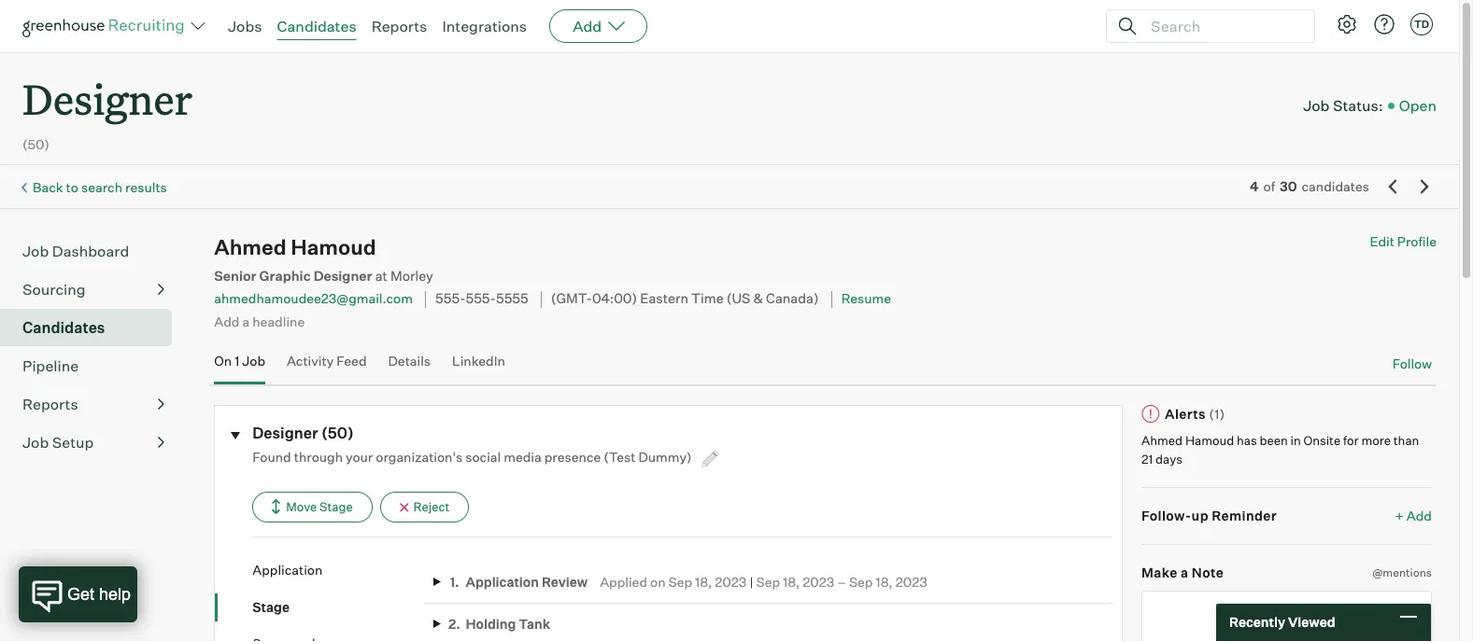 Task type: locate. For each thing, give the bounding box(es) containing it.
search
[[81, 179, 122, 195]]

18,
[[695, 574, 712, 590], [783, 574, 800, 590], [876, 574, 893, 590]]

application up stage link
[[252, 562, 323, 578]]

a
[[242, 314, 250, 330], [1181, 565, 1189, 581]]

designer down greenhouse recruiting image on the top left
[[22, 71, 192, 126]]

555-555-5555
[[435, 291, 528, 308]]

has
[[1237, 434, 1257, 448]]

0 horizontal spatial a
[[242, 314, 250, 330]]

integrations link
[[442, 17, 527, 35]]

note
[[1192, 565, 1224, 581]]

0 vertical spatial ahmed
[[214, 235, 286, 260]]

ahmed hamoud senior graphic designer at morley
[[214, 235, 433, 285]]

stage down application link on the left bottom
[[252, 599, 290, 615]]

candidates link right jobs link
[[277, 17, 357, 35]]

(50) up back
[[22, 137, 49, 152]]

1 horizontal spatial 18,
[[783, 574, 800, 590]]

2 vertical spatial designer
[[252, 424, 318, 442]]

1. application review applied on  sep 18, 2023 | sep 18, 2023 – sep 18, 2023
[[450, 574, 927, 590]]

0 vertical spatial stage
[[319, 500, 353, 515]]

1 horizontal spatial (50)
[[321, 424, 354, 442]]

results
[[125, 179, 167, 195]]

2023 right –
[[896, 574, 927, 590]]

555- left 5555 on the left of page
[[435, 291, 466, 308]]

0 horizontal spatial add
[[214, 314, 240, 330]]

candidates down the sourcing
[[22, 319, 105, 337]]

resume
[[841, 291, 891, 307]]

1 horizontal spatial reports
[[371, 17, 427, 35]]

more
[[1361, 434, 1391, 448]]

1 vertical spatial hamoud
[[1185, 434, 1234, 448]]

candidates
[[277, 17, 357, 35], [22, 319, 105, 337]]

ahmed
[[214, 235, 286, 260], [1142, 434, 1183, 448]]

2 horizontal spatial 2023
[[896, 574, 927, 590]]

2023 left –
[[803, 574, 835, 590]]

04:00)
[[592, 291, 637, 308]]

sep right –
[[849, 574, 873, 590]]

designer inside ahmed hamoud senior graphic designer at morley
[[314, 268, 372, 285]]

designer (50)
[[252, 424, 354, 442]]

hamoud
[[291, 235, 376, 260], [1185, 434, 1234, 448]]

0 horizontal spatial reports link
[[22, 393, 164, 416]]

1 vertical spatial stage
[[252, 599, 290, 615]]

to
[[66, 179, 78, 195]]

organization's
[[376, 449, 463, 465]]

stage right move
[[319, 500, 353, 515]]

back to search results link
[[33, 179, 167, 195]]

1 horizontal spatial add
[[573, 17, 602, 35]]

job dashboard link
[[22, 240, 164, 263]]

ahmed inside ahmed hamoud has been in onsite for more than 21 days
[[1142, 434, 1183, 448]]

jobs
[[228, 17, 262, 35]]

1 2023 from the left
[[715, 574, 747, 590]]

@mentions link
[[1373, 564, 1432, 582]]

your
[[346, 449, 373, 465]]

ahmed up days
[[1142, 434, 1183, 448]]

stage link
[[252, 598, 425, 617]]

pipeline
[[22, 357, 79, 376]]

0 vertical spatial a
[[242, 314, 250, 330]]

reports left integrations
[[371, 17, 427, 35]]

0 vertical spatial add
[[573, 17, 602, 35]]

0 horizontal spatial ahmed
[[214, 235, 286, 260]]

1 vertical spatial designer
[[314, 268, 372, 285]]

(50) up "through"
[[321, 424, 354, 442]]

social
[[465, 449, 501, 465]]

1 horizontal spatial candidates link
[[277, 17, 357, 35]]

designer link
[[22, 52, 192, 130]]

add for add
[[573, 17, 602, 35]]

add a headline
[[214, 314, 305, 330]]

open
[[1399, 96, 1437, 115]]

linkedin
[[452, 353, 505, 369]]

job left status:
[[1303, 96, 1330, 115]]

activity feed link
[[287, 353, 367, 380]]

td
[[1414, 18, 1429, 31]]

designer up found
[[252, 424, 318, 442]]

2 2023 from the left
[[803, 574, 835, 590]]

2023 left |
[[715, 574, 747, 590]]

for
[[1343, 434, 1359, 448]]

0 horizontal spatial 18,
[[695, 574, 712, 590]]

hamoud for ahmed hamoud has been in onsite for more than 21 days
[[1185, 434, 1234, 448]]

configure image
[[1336, 13, 1358, 35]]

1 vertical spatial reports
[[22, 395, 78, 414]]

18, right |
[[783, 574, 800, 590]]

hamoud down (1)
[[1185, 434, 1234, 448]]

sep right |
[[756, 574, 780, 590]]

2 horizontal spatial add
[[1407, 508, 1432, 524]]

job setup link
[[22, 432, 164, 454]]

headline
[[252, 314, 305, 330]]

edit profile link
[[1370, 234, 1437, 250]]

0 vertical spatial candidates link
[[277, 17, 357, 35]]

(us
[[727, 291, 751, 308]]

0 horizontal spatial hamoud
[[291, 235, 376, 260]]

job setup
[[22, 434, 94, 452]]

0 vertical spatial reports
[[371, 17, 427, 35]]

1 vertical spatial a
[[1181, 565, 1189, 581]]

stage
[[319, 500, 353, 515], [252, 599, 290, 615]]

1 vertical spatial add
[[214, 314, 240, 330]]

0 horizontal spatial 2023
[[715, 574, 747, 590]]

add inside 'popup button'
[[573, 17, 602, 35]]

job left the setup
[[22, 434, 49, 452]]

job dashboard
[[22, 242, 129, 261]]

job
[[1303, 96, 1330, 115], [22, 242, 49, 261], [242, 353, 265, 369], [22, 434, 49, 452]]

21
[[1142, 452, 1153, 467]]

5555
[[496, 291, 528, 308]]

reports link up job setup link
[[22, 393, 164, 416]]

of
[[1263, 179, 1275, 194]]

integrations
[[442, 17, 527, 35]]

1 horizontal spatial ahmed
[[1142, 434, 1183, 448]]

job for job status:
[[1303, 96, 1330, 115]]

1 horizontal spatial stage
[[319, 500, 353, 515]]

0 horizontal spatial reports
[[22, 395, 78, 414]]

reports link
[[371, 17, 427, 35], [22, 393, 164, 416]]

hamoud inside ahmed hamoud senior graphic designer at morley
[[291, 235, 376, 260]]

555- up linkedin
[[466, 291, 496, 308]]

1
[[235, 353, 239, 369]]

3 sep from the left
[[849, 574, 873, 590]]

holding
[[466, 616, 516, 632]]

move
[[286, 500, 317, 515]]

hamoud up ahmedhamoudee23@gmail.com link
[[291, 235, 376, 260]]

0 horizontal spatial sep
[[668, 574, 692, 590]]

ahmed up the senior
[[214, 235, 286, 260]]

2 horizontal spatial sep
[[849, 574, 873, 590]]

candidates link up pipeline link
[[22, 317, 164, 339]]

a left headline
[[242, 314, 250, 330]]

application up 2. holding tank
[[466, 574, 539, 590]]

0 vertical spatial hamoud
[[291, 235, 376, 260]]

found through your organization's social media presence (test dummy)
[[252, 449, 695, 465]]

sep right on
[[668, 574, 692, 590]]

2 horizontal spatial 18,
[[876, 574, 893, 590]]

0 vertical spatial (50)
[[22, 137, 49, 152]]

candidates
[[1302, 179, 1369, 194]]

reject button
[[380, 492, 469, 523]]

0 vertical spatial reports link
[[371, 17, 427, 35]]

1 horizontal spatial sep
[[756, 574, 780, 590]]

application link
[[252, 562, 425, 580]]

add for add a headline
[[214, 314, 240, 330]]

pipeline link
[[22, 355, 164, 378]]

1 horizontal spatial application
[[466, 574, 539, 590]]

18, right –
[[876, 574, 893, 590]]

1 horizontal spatial a
[[1181, 565, 1189, 581]]

hamoud for ahmed hamoud senior graphic designer at morley
[[291, 235, 376, 260]]

3 18, from the left
[[876, 574, 893, 590]]

greenhouse recruiting image
[[22, 15, 191, 37]]

candidates right jobs link
[[277, 17, 357, 35]]

0 horizontal spatial stage
[[252, 599, 290, 615]]

18, right on
[[695, 574, 712, 590]]

recently
[[1229, 615, 1285, 631]]

applied
[[600, 574, 647, 590]]

2 vertical spatial add
[[1407, 508, 1432, 524]]

dashboard
[[52, 242, 129, 261]]

0 horizontal spatial (50)
[[22, 137, 49, 152]]

designer
[[22, 71, 192, 126], [314, 268, 372, 285], [252, 424, 318, 442]]

0 horizontal spatial candidates
[[22, 319, 105, 337]]

0 vertical spatial designer
[[22, 71, 192, 126]]

None text field
[[1142, 591, 1432, 642]]

make a note
[[1142, 565, 1224, 581]]

555-
[[435, 291, 466, 308], [466, 291, 496, 308]]

eastern
[[640, 291, 688, 308]]

1 horizontal spatial hamoud
[[1185, 434, 1234, 448]]

2023
[[715, 574, 747, 590], [803, 574, 835, 590], [896, 574, 927, 590]]

feed
[[337, 353, 367, 369]]

reject
[[413, 500, 450, 515]]

2.
[[448, 616, 460, 632]]

0 vertical spatial candidates
[[277, 17, 357, 35]]

designer up ahmedhamoudee23@gmail.com link
[[314, 268, 372, 285]]

reports link left integrations
[[371, 17, 427, 35]]

1 vertical spatial candidates link
[[22, 317, 164, 339]]

1 vertical spatial ahmed
[[1142, 434, 1183, 448]]

1 horizontal spatial 2023
[[803, 574, 835, 590]]

sep
[[668, 574, 692, 590], [756, 574, 780, 590], [849, 574, 873, 590]]

0 horizontal spatial application
[[252, 562, 323, 578]]

1 vertical spatial candidates
[[22, 319, 105, 337]]

hamoud inside ahmed hamoud has been in onsite for more than 21 days
[[1185, 434, 1234, 448]]

ahmed inside ahmed hamoud senior graphic designer at morley
[[214, 235, 286, 260]]

job up the sourcing
[[22, 242, 49, 261]]

reports down pipeline
[[22, 395, 78, 414]]

a left note
[[1181, 565, 1189, 581]]



Task type: vqa. For each thing, say whether or not it's contained in the screenshot.
The As
no



Task type: describe. For each thing, give the bounding box(es) containing it.
4 of 30 candidates
[[1250, 179, 1369, 194]]

than
[[1394, 434, 1419, 448]]

on
[[214, 353, 232, 369]]

resume link
[[841, 291, 891, 307]]

td button
[[1411, 13, 1433, 35]]

Search text field
[[1146, 13, 1298, 40]]

0 horizontal spatial candidates link
[[22, 317, 164, 339]]

1 555- from the left
[[435, 291, 466, 308]]

+
[[1395, 508, 1404, 524]]

a for make
[[1181, 565, 1189, 581]]

move stage
[[286, 500, 353, 515]]

edit
[[1370, 234, 1395, 250]]

1 horizontal spatial candidates
[[277, 17, 357, 35]]

–
[[837, 574, 846, 590]]

alerts (1)
[[1165, 406, 1225, 422]]

1 horizontal spatial reports link
[[371, 17, 427, 35]]

profile
[[1397, 234, 1437, 250]]

alerts
[[1165, 406, 1206, 422]]

recently viewed
[[1229, 615, 1335, 631]]

make
[[1142, 565, 1178, 581]]

td button
[[1407, 9, 1437, 39]]

3 2023 from the left
[[896, 574, 927, 590]]

canada)
[[766, 291, 819, 308]]

at
[[375, 268, 388, 285]]

4
[[1250, 179, 1259, 194]]

days
[[1156, 452, 1183, 467]]

ahmed hamoud has been in onsite for more than 21 days
[[1142, 434, 1419, 467]]

tank
[[519, 616, 550, 632]]

30
[[1280, 179, 1297, 194]]

details link
[[388, 353, 431, 380]]

designer for designer
[[22, 71, 192, 126]]

setup
[[52, 434, 94, 452]]

1 18, from the left
[[695, 574, 712, 590]]

follow-
[[1142, 508, 1192, 524]]

move stage button
[[252, 492, 372, 523]]

1 vertical spatial reports link
[[22, 393, 164, 416]]

back
[[33, 179, 63, 195]]

jobs link
[[228, 17, 262, 35]]

linkedin link
[[452, 353, 505, 380]]

on
[[650, 574, 666, 590]]

job right 1
[[242, 353, 265, 369]]

found
[[252, 449, 291, 465]]

details
[[388, 353, 431, 369]]

morley
[[390, 268, 433, 285]]

job for job setup
[[22, 434, 49, 452]]

2 sep from the left
[[756, 574, 780, 590]]

been
[[1260, 434, 1288, 448]]

time
[[691, 291, 724, 308]]

job for job dashboard
[[22, 242, 49, 261]]

follow link
[[1392, 355, 1432, 373]]

@mentions
[[1373, 566, 1432, 580]]

edit profile
[[1370, 234, 1437, 250]]

ahmed for ahmed hamoud has been in onsite for more than 21 days
[[1142, 434, 1183, 448]]

ahmed for ahmed hamoud senior graphic designer at morley
[[214, 235, 286, 260]]

back to search results
[[33, 179, 167, 195]]

designer for designer (50)
[[252, 424, 318, 442]]

(1)
[[1209, 406, 1225, 422]]

up
[[1192, 508, 1209, 524]]

1 sep from the left
[[668, 574, 692, 590]]

(gmt-04:00) eastern time (us & canada)
[[551, 291, 819, 308]]

follow
[[1392, 356, 1432, 372]]

(gmt-
[[551, 291, 592, 308]]

sourcing
[[22, 280, 86, 299]]

1.
[[450, 574, 459, 590]]

in
[[1291, 434, 1301, 448]]

ahmedhamoudee23@gmail.com
[[214, 291, 413, 307]]

(test
[[604, 449, 636, 465]]

1 vertical spatial (50)
[[321, 424, 354, 442]]

job status:
[[1303, 96, 1383, 115]]

dummy)
[[638, 449, 692, 465]]

&
[[753, 291, 763, 308]]

presence
[[544, 449, 601, 465]]

on 1 job link
[[214, 353, 265, 380]]

2. holding tank
[[448, 616, 550, 632]]

follow-up reminder
[[1142, 508, 1277, 524]]

viewed
[[1288, 615, 1335, 631]]

2 555- from the left
[[466, 291, 496, 308]]

|
[[750, 574, 753, 590]]

media
[[504, 449, 542, 465]]

review
[[542, 574, 588, 590]]

reminder
[[1212, 508, 1277, 524]]

+ add
[[1395, 508, 1432, 524]]

through
[[294, 449, 343, 465]]

graphic
[[259, 268, 311, 285]]

stage inside button
[[319, 500, 353, 515]]

2 18, from the left
[[783, 574, 800, 590]]

status:
[[1333, 96, 1383, 115]]

a for add
[[242, 314, 250, 330]]

activity
[[287, 353, 334, 369]]

sourcing link
[[22, 279, 164, 301]]

ahmedhamoudee23@gmail.com link
[[214, 291, 413, 307]]



